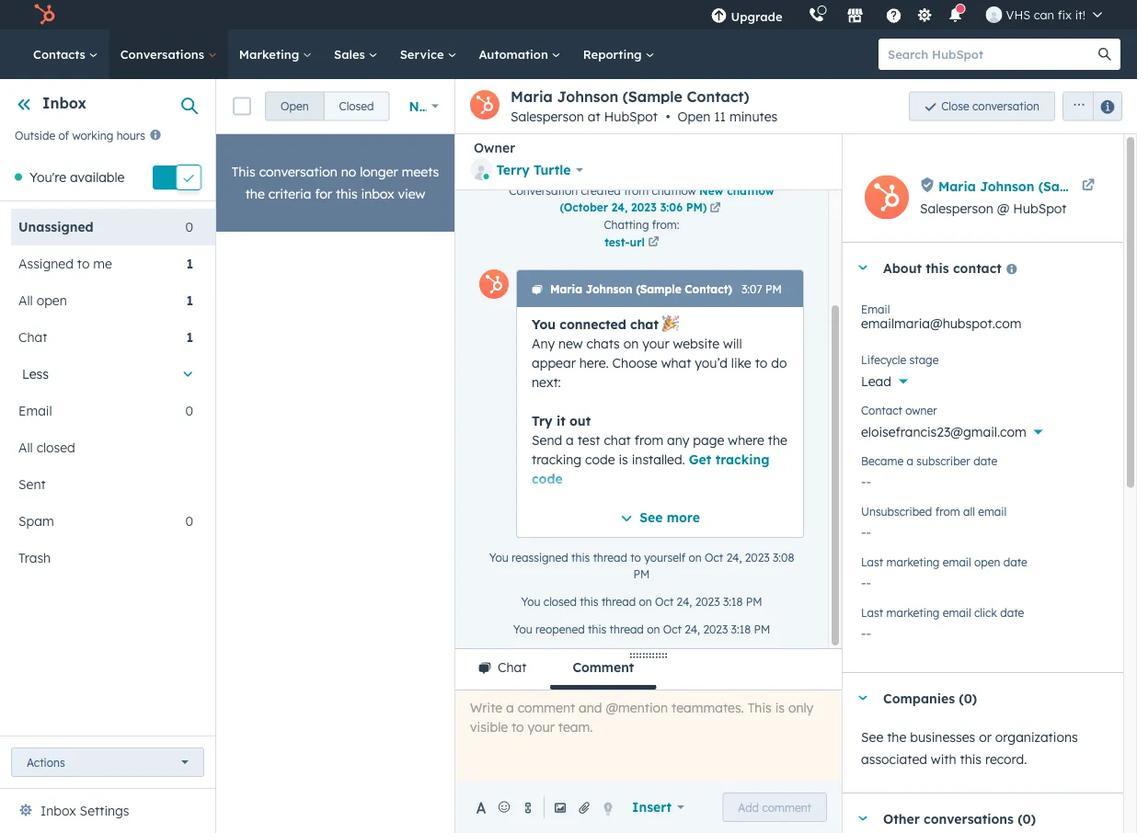 Task type: describe. For each thing, give the bounding box(es) containing it.
1 vertical spatial a
[[907, 454, 914, 468]]

0 vertical spatial email
[[978, 505, 1007, 519]]

organizations
[[996, 730, 1078, 746]]

working
[[72, 128, 113, 142]]

all open
[[18, 293, 67, 309]]

to inside you connected chat 🎉 any new chats on your website will appear here. choose what you'd like to do next:
[[755, 355, 768, 371]]

caret image for companies (0)
[[858, 696, 869, 701]]

add comment group
[[723, 793, 827, 823]]

2 group from the left
[[1056, 92, 1123, 121]]

0 vertical spatial from
[[624, 184, 649, 197]]

get tracking code link
[[532, 451, 770, 487]]

and inside customize the color and style of your chat widget.
[[655, 606, 679, 622]]

Closed button
[[324, 92, 390, 121]]

maria johnson (sample contac link
[[939, 175, 1138, 197]]

group containing open
[[265, 92, 390, 121]]

close
[[942, 99, 970, 113]]

service link
[[389, 29, 468, 79]]

2 vertical spatial from
[[936, 505, 960, 519]]

code inside get tracking code
[[532, 471, 563, 487]]

this inside dropdown button
[[926, 260, 950, 276]]

lifecycle stage
[[861, 353, 939, 367]]

salesperson @ hubspot
[[920, 201, 1067, 217]]

you closed this thread on oct 24, 2023 3:18 pm
[[521, 595, 763, 609]]

send
[[532, 432, 562, 448]]

Became a subscriber date text field
[[861, 465, 1105, 494]]

maria for maria johnson (sample contact) 3:07 pm
[[550, 283, 583, 296]]

24, inside oct 24, 2023 3:08 pm
[[727, 551, 742, 565]]

1 chatflow from the left
[[652, 184, 696, 197]]

date for click
[[1001, 606, 1025, 620]]

3:18 for you closed this thread on oct 24, 2023 3:18 pm
[[723, 595, 743, 609]]

code inside the "try it out send a test chat from any page where the tracking code is installed."
[[585, 451, 615, 468]]

click
[[975, 606, 998, 620]]

you for you reassigned this thread to yourself on
[[489, 551, 509, 565]]

lead
[[861, 374, 892, 390]]

page
[[693, 432, 725, 448]]

you're available image
[[15, 174, 22, 181]]

chats
[[587, 335, 620, 352]]

2 vertical spatial to
[[631, 551, 641, 565]]

you for you connected chat 🎉 any new chats on your website will appear here. choose what you'd like to do next:
[[532, 316, 556, 332]]

newest button
[[397, 88, 456, 125]]

availability.
[[576, 703, 644, 719]]

team's
[[532, 703, 572, 719]]

less
[[22, 366, 49, 382]]

chatting
[[604, 218, 649, 232]]

2023 inside oct 24, 2023 3:08 pm
[[745, 551, 770, 565]]

a inside the "try it out send a test chat from any page where the tracking code is installed."
[[566, 432, 574, 448]]

companies
[[884, 690, 955, 707]]

minutes
[[730, 109, 778, 125]]

open inside button
[[281, 99, 309, 113]]

chat button
[[456, 650, 550, 690]]

vhs can fix it!
[[1006, 7, 1086, 22]]

contact
[[861, 404, 903, 417]]

stage
[[910, 353, 939, 367]]

thread for reassigned
[[593, 551, 628, 565]]

caret image for other conversations (0)
[[858, 817, 869, 821]]

conversation
[[509, 184, 578, 197]]

your inside you connected chat 🎉 any new chats on your website will appear here. choose what you'd like to do next:
[[643, 335, 670, 352]]

0 vertical spatial date
[[974, 454, 998, 468]]

menu containing vhs can fix it!
[[698, 0, 1115, 29]]

tracking inside get tracking code
[[716, 451, 770, 468]]

your inside set up chat behaviour based on your team's availability.
[[729, 683, 756, 699]]

chat for messaging
[[616, 529, 643, 545]]

criteria
[[269, 186, 312, 202]]

3 1 from the top
[[186, 329, 193, 345]]

notifications button
[[940, 0, 971, 29]]

1 link opens in a new window image from the top
[[648, 235, 659, 251]]

conversation for close
[[973, 99, 1040, 113]]

thread for reopened
[[610, 623, 644, 636]]

help button
[[879, 0, 910, 29]]

vhs can fix it! button
[[975, 0, 1114, 29]]

for
[[315, 186, 332, 202]]

johnson for maria johnson (sample contact) 3:07 pm
[[586, 283, 633, 296]]

Unsubscribed from all email text field
[[861, 515, 1105, 545]]

help image
[[886, 8, 902, 25]]

choose
[[613, 355, 658, 371]]

contact
[[953, 260, 1002, 276]]

email for email
[[18, 403, 52, 419]]

chat for behaviour
[[575, 683, 602, 699]]

this inside this conversation no longer meets the criteria for this inbox view
[[336, 186, 358, 202]]

marketplaces image
[[847, 8, 864, 25]]

hubspot inside maria johnson (sample contact) salesperson at hubspot • open 11 minutes
[[604, 109, 658, 125]]

trash
[[18, 550, 51, 566]]

service
[[400, 46, 448, 62]]

email emailmaria@hubspot.com
[[861, 302, 1022, 332]]

2 link opens in a new window image from the top
[[648, 237, 659, 248]]

close conversation button
[[909, 92, 1056, 121]]

closed for you
[[544, 595, 577, 609]]

any
[[532, 335, 555, 352]]

0 vertical spatial chat
[[18, 329, 47, 345]]

johnson for maria johnson (sample contact) salesperson at hubspot • open 11 minutes
[[557, 87, 619, 106]]

all for all closed
[[18, 440, 33, 456]]

any
[[667, 432, 690, 448]]

close conversation
[[942, 99, 1040, 113]]

Last marketing email open date text field
[[861, 566, 1105, 595]]

lifecycle
[[861, 353, 907, 367]]

salesperson inside maria johnson (sample contact) salesperson at hubspot • open 11 minutes
[[511, 109, 584, 125]]

the inside the "try it out send a test chat from any page where the tracking code is installed."
[[768, 432, 788, 448]]

notifications image
[[948, 8, 964, 25]]

🎉
[[663, 316, 675, 332]]

0 horizontal spatial to
[[77, 256, 90, 272]]

outside
[[15, 128, 55, 142]]

settings image
[[917, 8, 933, 24]]

contact) for maria johnson (sample contact) 3:07 pm
[[685, 283, 733, 296]]

can
[[1034, 7, 1055, 22]]

all
[[964, 505, 975, 519]]

conversations
[[120, 46, 208, 62]]

hubspot image
[[33, 4, 55, 26]]

this conversation no longer meets the criteria for this inbox view
[[232, 164, 439, 202]]

you connected chat 🎉 any new chats on your website will appear here. choose what you'd like to do next:
[[532, 316, 787, 390]]

pm inside oct 24, 2023 3:08 pm
[[634, 567, 650, 581]]

the inside see the businesses or organizations associated with this record.
[[887, 730, 907, 746]]

created
[[581, 184, 621, 197]]

this inside see the businesses or organizations associated with this record.
[[960, 752, 982, 768]]

marketing for last marketing email click date
[[887, 606, 940, 620]]

3:06
[[660, 200, 683, 214]]

maria johnson (sample contac
[[939, 178, 1138, 194]]

widget.
[[532, 625, 576, 641]]

unassigned
[[18, 219, 94, 235]]

see for see more
[[640, 509, 663, 526]]

email for email emailmaria@hubspot.com
[[861, 302, 890, 316]]

settings link
[[913, 5, 936, 24]]

2 link opens in a new window image from the top
[[710, 203, 721, 214]]

messaging
[[647, 529, 713, 545]]

you for you closed this thread on oct 24, 2023 3:18 pm
[[521, 595, 541, 609]]

Last marketing email click date text field
[[861, 617, 1105, 646]]

what
[[661, 355, 692, 371]]

unsubscribed
[[861, 505, 933, 519]]

maria johnson (sample contact) main content
[[216, 52, 1138, 834]]

upgrade image
[[711, 8, 728, 25]]

reopened
[[536, 623, 585, 636]]

last for last marketing email open date
[[861, 555, 884, 569]]

actions button
[[11, 748, 204, 778]]

open inside maria johnson (sample contact) main content
[[975, 555, 1001, 569]]

based
[[670, 683, 707, 699]]

on up you reopened this thread on oct 24, 2023 3:18 pm
[[639, 595, 652, 609]]

behaviour
[[605, 683, 666, 699]]

last marketing email click date
[[861, 606, 1025, 620]]

inbox for inbox settings
[[40, 803, 76, 820]]

chat inside customize the color and style of your chat widget.
[[761, 606, 788, 622]]

automation.
[[532, 548, 606, 564]]

and inside manage your chat messaging and automation.
[[716, 529, 740, 545]]

fix
[[1058, 7, 1072, 22]]

0 vertical spatial (0)
[[959, 690, 978, 707]]

marketing for last marketing email open date
[[887, 555, 940, 569]]

this up reopened
[[580, 595, 599, 609]]

this down manage
[[572, 551, 590, 565]]

newest
[[409, 98, 456, 114]]

comment button
[[550, 650, 657, 690]]

inbox settings
[[40, 803, 129, 820]]

no
[[341, 164, 356, 180]]

customize
[[532, 606, 595, 622]]

manage
[[532, 529, 582, 545]]

contacts link
[[22, 29, 109, 79]]

try
[[532, 413, 553, 429]]

1 vertical spatial salesperson
[[920, 201, 994, 217]]

trash button
[[11, 540, 193, 577]]

pm)
[[686, 200, 707, 214]]

marketing link
[[228, 29, 323, 79]]

24, down style on the right of page
[[685, 623, 700, 636]]



Task type: locate. For each thing, give the bounding box(es) containing it.
on down messaging in the bottom right of the page
[[689, 551, 702, 565]]

•
[[666, 109, 671, 125]]

this
[[232, 164, 256, 180]]

you inside you connected chat 🎉 any new chats on your website will appear here. choose what you'd like to do next:
[[532, 316, 556, 332]]

1 vertical spatial contact)
[[685, 283, 733, 296]]

2 vertical spatial 0
[[185, 513, 193, 530]]

1 vertical spatial from
[[635, 432, 664, 448]]

meets
[[402, 164, 439, 180]]

the left color
[[599, 606, 618, 622]]

closed for all
[[36, 440, 75, 456]]

actions
[[27, 756, 65, 770]]

to left yourself
[[631, 551, 641, 565]]

hubspot down 'maria johnson (sample contac' "link"
[[1014, 201, 1067, 217]]

0 vertical spatial oct
[[705, 551, 724, 565]]

assigned to me
[[18, 256, 112, 272]]

3:08
[[773, 551, 795, 565]]

0 vertical spatial (sample
[[623, 87, 683, 106]]

0 horizontal spatial chat
[[18, 329, 47, 345]]

(sample inside maria johnson (sample contact) salesperson at hubspot • open 11 minutes
[[623, 87, 683, 106]]

to left do at the top of the page
[[755, 355, 768, 371]]

1 vertical spatial last
[[861, 606, 884, 620]]

you up widget.
[[521, 595, 541, 609]]

0 vertical spatial code
[[585, 451, 615, 468]]

1 horizontal spatial conversation
[[973, 99, 1040, 113]]

conversation inside this conversation no longer meets the criteria for this inbox view
[[259, 164, 338, 180]]

1 horizontal spatial code
[[585, 451, 615, 468]]

reassigned
[[512, 551, 568, 565]]

2 1 from the top
[[186, 293, 193, 309]]

2023 inside new chatflow (october 24, 2023 3:06 pm)
[[631, 200, 657, 214]]

2023 up the chatting from:
[[631, 200, 657, 214]]

of right style on the right of page
[[714, 606, 726, 622]]

1 for to
[[186, 256, 193, 272]]

menu
[[698, 0, 1115, 29]]

see up associated at the bottom right of page
[[861, 730, 884, 746]]

email inside email emailmaria@hubspot.com
[[861, 302, 890, 316]]

conversation inside button
[[973, 99, 1040, 113]]

closed up reopened
[[544, 595, 577, 609]]

closed inside button
[[36, 440, 75, 456]]

2 chatflow from the left
[[727, 184, 775, 197]]

11
[[714, 109, 726, 125]]

on inside you connected chat 🎉 any new chats on your website will appear here. choose what you'd like to do next:
[[624, 335, 639, 352]]

insert button
[[620, 790, 697, 826]]

2 vertical spatial oct
[[663, 623, 682, 636]]

group down search button
[[1056, 92, 1123, 121]]

2 vertical spatial date
[[1001, 606, 1025, 620]]

1 vertical spatial date
[[1004, 555, 1028, 569]]

2 vertical spatial johnson
[[586, 283, 633, 296]]

last down unsubscribed
[[861, 555, 884, 569]]

oct down the you closed this thread on oct 24, 2023 3:18 pm
[[663, 623, 682, 636]]

1 horizontal spatial chatflow
[[727, 184, 775, 197]]

tracking down where
[[716, 451, 770, 468]]

0 vertical spatial to
[[77, 256, 90, 272]]

up
[[555, 683, 571, 699]]

your down 🎉 on the right top of page
[[643, 335, 670, 352]]

you reopened this thread on oct 24, 2023 3:18 pm
[[513, 623, 771, 636]]

0 horizontal spatial see
[[640, 509, 663, 526]]

3:18 right style on the right of page
[[723, 595, 743, 609]]

0 horizontal spatial tracking
[[532, 451, 582, 468]]

this right about
[[926, 260, 950, 276]]

of right outside on the left of page
[[58, 128, 69, 142]]

email down caret icon at the top
[[861, 302, 890, 316]]

oct 24, 2023 3:08 pm
[[634, 551, 795, 581]]

closed
[[339, 99, 374, 113]]

1 last from the top
[[861, 555, 884, 569]]

contact) inside maria johnson (sample contact) salesperson at hubspot • open 11 minutes
[[687, 87, 750, 106]]

closed inside maria johnson (sample contact) main content
[[544, 595, 577, 609]]

0 vertical spatial and
[[716, 529, 740, 545]]

chat
[[18, 329, 47, 345], [498, 660, 527, 676]]

like
[[732, 355, 752, 371]]

the up associated at the bottom right of page
[[887, 730, 907, 746]]

on right based
[[711, 683, 726, 699]]

from
[[624, 184, 649, 197], [635, 432, 664, 448], [936, 505, 960, 519]]

1 vertical spatial (0)
[[1018, 811, 1036, 827]]

1 vertical spatial conversation
[[259, 164, 338, 180]]

search button
[[1090, 39, 1121, 70]]

johnson up connected
[[586, 283, 633, 296]]

maria inside maria johnson (sample contact) salesperson at hubspot • open 11 minutes
[[511, 87, 553, 106]]

your right based
[[729, 683, 756, 699]]

chat inside the "try it out send a test chat from any page where the tracking code is installed."
[[604, 432, 631, 448]]

see for see the businesses or organizations associated with this record.
[[861, 730, 884, 746]]

you for you reopened this thread on oct 24, 2023 3:18 pm
[[513, 623, 533, 636]]

to
[[77, 256, 90, 272], [755, 355, 768, 371], [631, 551, 641, 565]]

2 vertical spatial (sample
[[636, 283, 682, 296]]

johnson for maria johnson (sample contac
[[980, 178, 1035, 194]]

1 horizontal spatial chat
[[498, 660, 527, 676]]

see inside see the businesses or organizations associated with this record.
[[861, 730, 884, 746]]

thread
[[593, 551, 628, 565], [602, 595, 636, 609], [610, 623, 644, 636]]

maria for maria johnson (sample contac
[[939, 178, 976, 194]]

1 link opens in a new window image from the top
[[710, 200, 721, 217]]

2 last from the top
[[861, 606, 884, 620]]

appear
[[532, 355, 576, 371]]

your inside manage your chat messaging and automation.
[[585, 529, 612, 545]]

(0)
[[959, 690, 978, 707], [1018, 811, 1036, 827]]

the inside this conversation no longer meets the criteria for this inbox view
[[245, 186, 265, 202]]

date right click on the right of the page
[[1001, 606, 1025, 620]]

terry turtle image
[[986, 6, 1003, 23]]

see the businesses or organizations associated with this record.
[[861, 730, 1078, 768]]

get
[[689, 451, 712, 468]]

maria for maria johnson (sample contact) salesperson at hubspot • open 11 minutes
[[511, 87, 553, 106]]

chat
[[630, 316, 659, 332], [604, 432, 631, 448], [616, 529, 643, 545], [761, 606, 788, 622], [575, 683, 602, 699]]

chat for 🎉
[[630, 316, 659, 332]]

maria johnson (sample contact) salesperson at hubspot • open 11 minutes
[[511, 87, 778, 125]]

0 vertical spatial open
[[36, 293, 67, 309]]

0 horizontal spatial chatflow
[[652, 184, 696, 197]]

from up the chatting from:
[[624, 184, 649, 197]]

salesperson left at
[[511, 109, 584, 125]]

2 tracking from the left
[[716, 451, 770, 468]]

caret image left other
[[858, 817, 869, 821]]

chatflow inside new chatflow (october 24, 2023 3:06 pm)
[[727, 184, 775, 197]]

0 vertical spatial 3:18
[[723, 595, 743, 609]]

caret image
[[858, 266, 869, 270]]

1
[[186, 256, 193, 272], [186, 293, 193, 309], [186, 329, 193, 345]]

1 vertical spatial chat
[[498, 660, 527, 676]]

0 vertical spatial maria
[[511, 87, 553, 106]]

all
[[18, 293, 33, 309], [18, 440, 33, 456]]

1 horizontal spatial open
[[975, 555, 1001, 569]]

automation link
[[468, 29, 572, 79]]

Open button
[[265, 92, 324, 121]]

chat up is
[[604, 432, 631, 448]]

(sample up •
[[623, 87, 683, 106]]

caret image inside companies (0) dropdown button
[[858, 696, 869, 701]]

do
[[771, 355, 787, 371]]

companies (0)
[[884, 690, 978, 707]]

0 vertical spatial last
[[861, 555, 884, 569]]

thread down color
[[610, 623, 644, 636]]

2 0 from the top
[[185, 403, 193, 419]]

email right all
[[978, 505, 1007, 519]]

other conversations (0)
[[884, 811, 1036, 827]]

contac
[[1096, 178, 1138, 194]]

0 horizontal spatial and
[[655, 606, 679, 622]]

1 tracking from the left
[[532, 451, 582, 468]]

0 for unassigned
[[185, 219, 193, 235]]

marketplaces button
[[836, 0, 875, 29]]

johnson inside "link"
[[980, 178, 1035, 194]]

1 all from the top
[[18, 293, 33, 309]]

0 vertical spatial all
[[18, 293, 33, 309]]

your right style on the right of page
[[730, 606, 757, 622]]

last down last marketing email open date
[[861, 606, 884, 620]]

maria up salesperson @ hubspot
[[939, 178, 976, 194]]

1 horizontal spatial a
[[907, 454, 914, 468]]

1 vertical spatial see
[[861, 730, 884, 746]]

calling icon image
[[809, 7, 825, 24]]

1 group from the left
[[265, 92, 390, 121]]

chat left 🎉 on the right top of page
[[630, 316, 659, 332]]

add comment button
[[723, 793, 827, 823]]

tracking down send
[[532, 451, 582, 468]]

the right where
[[768, 432, 788, 448]]

1 horizontal spatial (0)
[[1018, 811, 1036, 827]]

all down assigned
[[18, 293, 33, 309]]

0 vertical spatial hubspot
[[604, 109, 658, 125]]

1 vertical spatial oct
[[655, 595, 674, 609]]

0 vertical spatial salesperson
[[511, 109, 584, 125]]

1 vertical spatial of
[[714, 606, 726, 622]]

chat right up
[[575, 683, 602, 699]]

available
[[70, 169, 125, 185]]

conversations link
[[109, 29, 228, 79]]

this right reopened
[[588, 623, 607, 636]]

link opens in a new window image
[[648, 235, 659, 251], [648, 237, 659, 248]]

24,
[[612, 200, 628, 214], [727, 551, 742, 565], [677, 595, 692, 609], [685, 623, 700, 636]]

2 vertical spatial 1
[[186, 329, 193, 345]]

view
[[398, 186, 425, 202]]

a right became
[[907, 454, 914, 468]]

email down less
[[18, 403, 52, 419]]

salesperson left @
[[920, 201, 994, 217]]

1 1 from the top
[[186, 256, 193, 272]]

from inside the "try it out send a test chat from any page where the tracking code is installed."
[[635, 432, 664, 448]]

1 horizontal spatial group
[[1056, 92, 1123, 121]]

chatflow
[[652, 184, 696, 197], [727, 184, 775, 197]]

caret image
[[858, 696, 869, 701], [858, 817, 869, 821]]

2 vertical spatial thread
[[610, 623, 644, 636]]

open left 11
[[678, 109, 711, 125]]

email for open
[[943, 555, 972, 569]]

2023 left 3:08
[[745, 551, 770, 565]]

1 vertical spatial marketing
[[887, 606, 940, 620]]

hubspot link
[[22, 4, 69, 26]]

2023 down style on the right of page
[[704, 623, 728, 636]]

0 horizontal spatial a
[[566, 432, 574, 448]]

the down the this
[[245, 186, 265, 202]]

thread for closed
[[602, 595, 636, 609]]

open down the 'marketing' link
[[281, 99, 309, 113]]

code down send
[[532, 471, 563, 487]]

0 vertical spatial inbox
[[42, 94, 87, 112]]

conversation up criteria
[[259, 164, 338, 180]]

chat inside set up chat behaviour based on your team's availability.
[[575, 683, 602, 699]]

0 for spam
[[185, 513, 193, 530]]

open
[[281, 99, 309, 113], [678, 109, 711, 125]]

test
[[578, 432, 601, 448]]

(0) right the conversations
[[1018, 811, 1036, 827]]

1 vertical spatial (sample
[[1039, 178, 1092, 194]]

0 vertical spatial a
[[566, 432, 574, 448]]

vhs
[[1006, 7, 1031, 22]]

all up sent
[[18, 440, 33, 456]]

marketing
[[887, 555, 940, 569], [887, 606, 940, 620]]

1 vertical spatial closed
[[544, 595, 577, 609]]

3:18 down oct 24, 2023 3:08 pm
[[731, 623, 751, 636]]

you reassigned this thread to yourself on
[[489, 551, 705, 565]]

email down unsubscribed from all email text box
[[943, 555, 972, 569]]

chat inside manage your chat messaging and automation.
[[616, 529, 643, 545]]

1 vertical spatial hubspot
[[1014, 201, 1067, 217]]

(sample inside "link"
[[1039, 178, 1092, 194]]

upgrade
[[731, 9, 783, 24]]

see more button
[[620, 507, 700, 530]]

2 vertical spatial email
[[943, 606, 972, 620]]

with
[[931, 752, 957, 768]]

it
[[557, 413, 566, 429]]

0 vertical spatial 1
[[186, 256, 193, 272]]

inbox for inbox
[[42, 94, 87, 112]]

3:18
[[723, 595, 743, 609], [731, 623, 751, 636]]

0 vertical spatial see
[[640, 509, 663, 526]]

hubspot right at
[[604, 109, 658, 125]]

color
[[622, 606, 652, 622]]

email left click on the right of the page
[[943, 606, 972, 620]]

1 0 from the top
[[185, 219, 193, 235]]

3:18 for you reopened this thread on oct 24, 2023 3:18 pm
[[731, 623, 751, 636]]

0 horizontal spatial open
[[36, 293, 67, 309]]

1 vertical spatial to
[[755, 355, 768, 371]]

date down unsubscribed from all email text box
[[1004, 555, 1028, 569]]

0 horizontal spatial code
[[532, 471, 563, 487]]

about this contact button
[[843, 243, 1105, 293]]

contact) for maria johnson (sample contact) salesperson at hubspot • open 11 minutes
[[687, 87, 750, 106]]

0 horizontal spatial salesperson
[[511, 109, 584, 125]]

last for last marketing email click date
[[861, 606, 884, 620]]

1 vertical spatial caret image
[[858, 817, 869, 821]]

date for open
[[1004, 555, 1028, 569]]

conversation for this
[[259, 164, 338, 180]]

chat inside button
[[498, 660, 527, 676]]

0 vertical spatial conversation
[[973, 99, 1040, 113]]

1 horizontal spatial hubspot
[[1014, 201, 1067, 217]]

the inside customize the color and style of your chat widget.
[[599, 606, 618, 622]]

all for all open
[[18, 293, 33, 309]]

caret image left companies
[[858, 696, 869, 701]]

open down unsubscribed from all email text box
[[975, 555, 1001, 569]]

menu item
[[796, 0, 799, 29]]

(sample for maria johnson (sample contac
[[1039, 178, 1092, 194]]

last marketing email open date
[[861, 555, 1028, 569]]

0 horizontal spatial hubspot
[[604, 109, 658, 125]]

johnson
[[557, 87, 619, 106], [980, 178, 1035, 194], [586, 283, 633, 296]]

1 vertical spatial email
[[18, 403, 52, 419]]

1 for open
[[186, 293, 193, 309]]

your inside customize the color and style of your chat widget.
[[730, 606, 757, 622]]

1 vertical spatial thread
[[602, 595, 636, 609]]

3 0 from the top
[[185, 513, 193, 530]]

0 horizontal spatial (0)
[[959, 690, 978, 707]]

group
[[265, 92, 390, 121], [1056, 92, 1123, 121]]

inbox
[[361, 186, 395, 202]]

johnson up @
[[980, 178, 1035, 194]]

hours
[[117, 128, 145, 142]]

(sample for maria johnson (sample contact) salesperson at hubspot • open 11 minutes
[[623, 87, 683, 106]]

associated
[[861, 752, 928, 768]]

1 vertical spatial and
[[655, 606, 679, 622]]

0 horizontal spatial closed
[[36, 440, 75, 456]]

chat inside you connected chat 🎉 any new chats on your website will appear here. choose what you'd like to do next:
[[630, 316, 659, 332]]

1 vertical spatial all
[[18, 440, 33, 456]]

1 vertical spatial johnson
[[980, 178, 1035, 194]]

inbox left settings
[[40, 803, 76, 820]]

next:
[[532, 374, 561, 390]]

from left all
[[936, 505, 960, 519]]

comment
[[573, 660, 634, 676]]

this down no on the top left of the page
[[336, 186, 358, 202]]

you
[[532, 316, 556, 332], [489, 551, 509, 565], [521, 595, 541, 609], [513, 623, 533, 636]]

0 vertical spatial closed
[[36, 440, 75, 456]]

new
[[559, 335, 583, 352]]

open inside maria johnson (sample contact) salesperson at hubspot • open 11 minutes
[[678, 109, 711, 125]]

maria up connected
[[550, 283, 583, 296]]

eloisefrancis23@gmail.com button
[[861, 414, 1105, 445]]

thread up the you closed this thread on oct 24, 2023 3:18 pm
[[593, 551, 628, 565]]

marketing down last marketing email open date
[[887, 606, 940, 620]]

0 horizontal spatial email
[[18, 403, 52, 419]]

see left more
[[640, 509, 663, 526]]

a left test
[[566, 432, 574, 448]]

johnson inside maria johnson (sample contact) salesperson at hubspot • open 11 minutes
[[557, 87, 619, 106]]

on up choose
[[624, 335, 639, 352]]

oct inside oct 24, 2023 3:08 pm
[[705, 551, 724, 565]]

1 horizontal spatial salesperson
[[920, 201, 994, 217]]

sales
[[334, 46, 369, 62]]

new chatflow (october 24, 2023 3:06 pm) link
[[560, 184, 775, 217]]

1 vertical spatial maria
[[939, 178, 976, 194]]

1 vertical spatial 0
[[185, 403, 193, 419]]

1 vertical spatial 3:18
[[731, 623, 751, 636]]

hubspot
[[604, 109, 658, 125], [1014, 201, 1067, 217]]

1 vertical spatial inbox
[[40, 803, 76, 820]]

1 horizontal spatial to
[[631, 551, 641, 565]]

outside of working hours
[[15, 128, 145, 142]]

your up the you reassigned this thread to yourself on
[[585, 529, 612, 545]]

1 caret image from the top
[[858, 696, 869, 701]]

24, inside new chatflow (october 24, 2023 3:06 pm)
[[612, 200, 628, 214]]

0 vertical spatial johnson
[[557, 87, 619, 106]]

contact) up 11
[[687, 87, 750, 106]]

oct for you closed this thread on
[[655, 595, 674, 609]]

tracking inside the "try it out send a test chat from any page where the tracking code is installed."
[[532, 451, 582, 468]]

you left reopened
[[513, 623, 533, 636]]

0 vertical spatial 0
[[185, 219, 193, 235]]

turtle
[[534, 162, 571, 178]]

inbox
[[42, 94, 87, 112], [40, 803, 76, 820]]

on inside set up chat behaviour based on your team's availability.
[[711, 683, 726, 699]]

1 vertical spatial open
[[975, 555, 1001, 569]]

see
[[640, 509, 663, 526], [861, 730, 884, 746]]

inbox settings link
[[40, 801, 129, 823]]

1 marketing from the top
[[887, 555, 940, 569]]

link opens in a new window image
[[710, 200, 721, 217], [710, 203, 721, 214]]

chatflow up the 3:06
[[652, 184, 696, 197]]

0 horizontal spatial of
[[58, 128, 69, 142]]

oct down messaging in the bottom right of the page
[[705, 551, 724, 565]]

of
[[58, 128, 69, 142], [714, 606, 726, 622]]

on
[[624, 335, 639, 352], [689, 551, 702, 565], [639, 595, 652, 609], [647, 623, 660, 636], [711, 683, 726, 699]]

2 all from the top
[[18, 440, 33, 456]]

code down test
[[585, 451, 615, 468]]

on down color
[[647, 623, 660, 636]]

1 horizontal spatial tracking
[[716, 451, 770, 468]]

0 horizontal spatial group
[[265, 92, 390, 121]]

group down sales
[[265, 92, 390, 121]]

24, up chatting
[[612, 200, 628, 214]]

open down assigned
[[36, 293, 67, 309]]

terry turtle button
[[470, 156, 584, 184]]

more
[[667, 509, 700, 526]]

set
[[532, 683, 552, 699]]

1 horizontal spatial of
[[714, 606, 726, 622]]

1 horizontal spatial see
[[861, 730, 884, 746]]

2 marketing from the top
[[887, 606, 940, 620]]

0 for email
[[185, 403, 193, 419]]

24, down oct 24, 2023 3:08 pm
[[677, 595, 692, 609]]

it!
[[1076, 7, 1086, 22]]

(october
[[560, 200, 608, 214]]

from up installed.
[[635, 432, 664, 448]]

this down or
[[960, 752, 982, 768]]

email for click
[[943, 606, 972, 620]]

(sample up 🎉 on the right top of page
[[636, 283, 682, 296]]

0 vertical spatial contact)
[[687, 87, 750, 106]]

24, left 3:08
[[727, 551, 742, 565]]

oct right color
[[655, 595, 674, 609]]

1 vertical spatial code
[[532, 471, 563, 487]]

inbox up outside of working hours
[[42, 94, 87, 112]]

and left style on the right of page
[[655, 606, 679, 622]]

caret image inside other conversations (0) dropdown button
[[858, 817, 869, 821]]

of inside customize the color and style of your chat widget.
[[714, 606, 726, 622]]

0 vertical spatial marketing
[[887, 555, 940, 569]]

Search HubSpot search field
[[879, 39, 1104, 70]]

2 caret image from the top
[[858, 817, 869, 821]]

0 vertical spatial caret image
[[858, 696, 869, 701]]

maria down the automation link
[[511, 87, 553, 106]]

search image
[[1099, 48, 1112, 61]]

maria inside 'maria johnson (sample contac' "link"
[[939, 178, 976, 194]]

johnson up at
[[557, 87, 619, 106]]

2023 down oct 24, 2023 3:08 pm
[[695, 595, 720, 609]]

chat up the you reassigned this thread to yourself on
[[616, 529, 643, 545]]

website
[[673, 335, 720, 352]]

contact) left 3:07
[[685, 283, 733, 296]]

see inside button
[[640, 509, 663, 526]]

(sample for maria johnson (sample contact) 3:07 pm
[[636, 283, 682, 296]]

0 vertical spatial email
[[861, 302, 890, 316]]

marketing down unsubscribed
[[887, 555, 940, 569]]

maria
[[511, 87, 553, 106], [939, 178, 976, 194], [550, 283, 583, 296]]

0
[[185, 219, 193, 235], [185, 403, 193, 419], [185, 513, 193, 530]]

all inside button
[[18, 440, 33, 456]]

oct for you reopened this thread on
[[663, 623, 682, 636]]

2 vertical spatial maria
[[550, 283, 583, 296]]

1 horizontal spatial and
[[716, 529, 740, 545]]

longer
[[360, 164, 398, 180]]

1 vertical spatial 1
[[186, 293, 193, 309]]

about this contact
[[884, 260, 1002, 276]]

(sample left contac
[[1039, 178, 1092, 194]]

closed up sent
[[36, 440, 75, 456]]

(0) up businesses
[[959, 690, 978, 707]]

thread up you reopened this thread on oct 24, 2023 3:18 pm
[[602, 595, 636, 609]]



Task type: vqa. For each thing, say whether or not it's contained in the screenshot.


